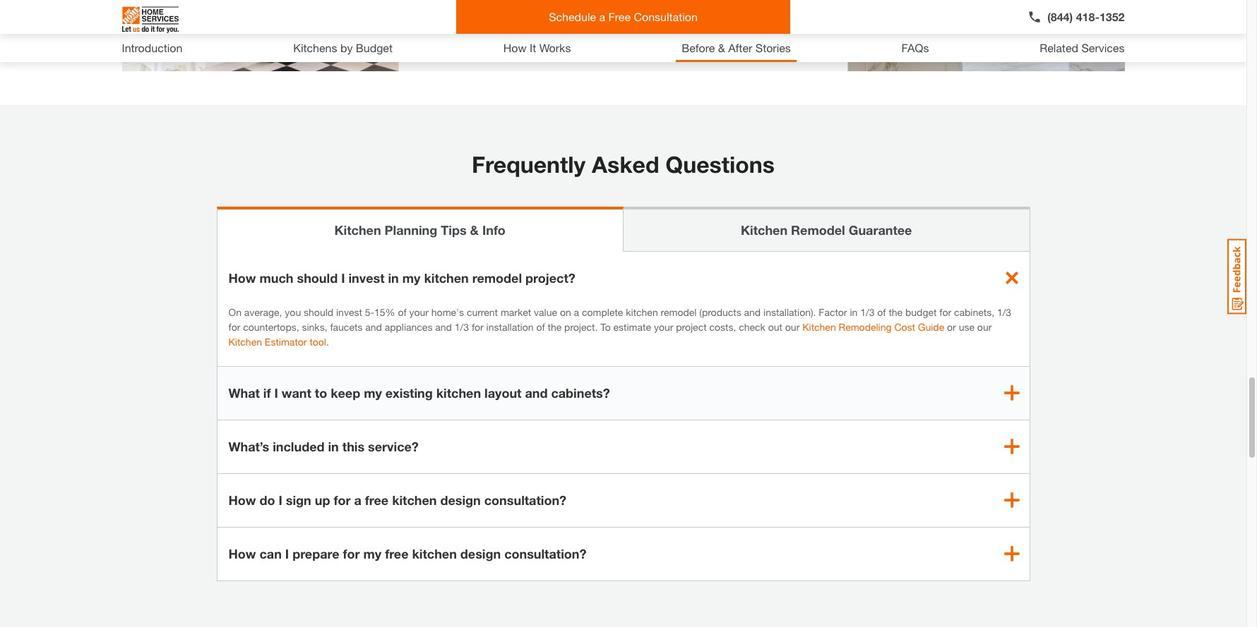 Task type: vqa. For each thing, say whether or not it's contained in the screenshot.
the left ,
no



Task type: describe. For each thing, give the bounding box(es) containing it.
works
[[539, 41, 571, 54]]

kitchen for planning
[[335, 222, 381, 238]]

1 vertical spatial the
[[548, 321, 562, 333]]

if
[[263, 385, 271, 401]]

guide
[[918, 321, 944, 333]]

can
[[260, 546, 282, 562]]

(products
[[699, 306, 741, 318]]

what's included in this service?
[[228, 439, 419, 455]]

want
[[282, 385, 311, 401]]

2 horizontal spatial 1/3
[[997, 306, 1012, 318]]

1 horizontal spatial the
[[889, 306, 903, 318]]

kitchens by budget
[[293, 41, 393, 54]]

out
[[768, 321, 783, 333]]

average,
[[244, 306, 282, 318]]

schedule a free consultation button
[[456, 0, 790, 34]]

this
[[342, 439, 365, 455]]

what's
[[228, 439, 269, 455]]

complete
[[582, 306, 623, 318]]

to
[[315, 385, 327, 401]]

tool
[[310, 336, 326, 348]]

kitchen remodel guarantee
[[741, 222, 912, 238]]

1 vertical spatial consultation?
[[504, 546, 587, 562]]

kitchen inside on average, you should invest 5-15% of your home's current market value on a complete kitchen remodel (products and installation). factor in 1/3 of the budget for cabinets, 1/3 for countertops, sinks, faucets and appliances and 1/3 for installation of the project. to estimate your project costs, check out our
[[626, 306, 658, 318]]

(844)
[[1048, 10, 1073, 23]]

kitchen up home's
[[424, 270, 469, 286]]

current
[[467, 306, 498, 318]]

(844) 418-1352 link
[[1028, 8, 1125, 25]]

how much should i invest in my kitchen remodel project?
[[228, 270, 575, 286]]

(844) 418-1352
[[1048, 10, 1125, 23]]

free
[[609, 10, 631, 23]]

0 horizontal spatial &
[[470, 222, 479, 238]]

you
[[285, 306, 301, 318]]

0 vertical spatial design
[[440, 493, 481, 508]]

kitchen up how can i prepare for my free kitchen design consultation?
[[392, 493, 437, 508]]

5-
[[365, 306, 374, 318]]

consultation
[[634, 10, 698, 23]]

planning
[[385, 222, 437, 238]]

existing
[[385, 385, 433, 401]]

0 vertical spatial free
[[365, 493, 389, 508]]

how for how do i sign up for a free kitchen design consultation?
[[228, 493, 256, 508]]

0 vertical spatial your
[[409, 306, 429, 318]]

2 vertical spatial my
[[363, 546, 382, 562]]

1 horizontal spatial &
[[718, 41, 725, 54]]

layout
[[485, 385, 522, 401]]

check
[[739, 321, 766, 333]]

budget
[[356, 41, 393, 54]]

frequently asked questions
[[472, 151, 775, 178]]

0 vertical spatial in
[[388, 270, 399, 286]]

remodel inside on average, you should invest 5-15% of your home's current market value on a complete kitchen remodel (products and installation). factor in 1/3 of the budget for cabinets, 1/3 for countertops, sinks, faucets and appliances and 1/3 for installation of the project. to estimate your project costs, check out our
[[661, 306, 697, 318]]

remodeling
[[839, 321, 892, 333]]

appliances
[[385, 321, 433, 333]]

i up faucets
[[341, 270, 345, 286]]

on
[[560, 306, 571, 318]]

on
[[228, 306, 242, 318]]

remodel
[[791, 222, 845, 238]]

asked
[[592, 151, 659, 178]]

use
[[959, 321, 975, 333]]

for down current
[[472, 321, 484, 333]]

1352
[[1100, 10, 1125, 23]]

kitchen remodeling cost guide or use our kitchen estimator tool .
[[228, 321, 992, 348]]

installation).
[[764, 306, 816, 318]]

kitchen down how do i sign up for a free kitchen design consultation?
[[412, 546, 457, 562]]

up
[[315, 493, 330, 508]]

0 horizontal spatial remodel
[[472, 270, 522, 286]]

a inside button
[[599, 10, 605, 23]]

before
[[682, 41, 715, 54]]

market
[[501, 306, 531, 318]]

faqs
[[902, 41, 929, 54]]

what if i want to keep my existing kitchen layout and cabinets?
[[228, 385, 610, 401]]

1 horizontal spatial 1/3
[[860, 306, 875, 318]]

our inside on average, you should invest 5-15% of your home's current market value on a complete kitchen remodel (products and installation). factor in 1/3 of the budget for cabinets, 1/3 for countertops, sinks, faucets and appliances and 1/3 for installation of the project. to estimate your project costs, check out our
[[785, 321, 800, 333]]

418-
[[1076, 10, 1100, 23]]

it
[[530, 41, 536, 54]]

project
[[676, 321, 707, 333]]

tips
[[441, 222, 467, 238]]

factor
[[819, 306, 847, 318]]

1 vertical spatial design
[[460, 546, 501, 562]]

how for how much should i invest in my kitchen remodel project?
[[228, 270, 256, 286]]

home's
[[431, 306, 464, 318]]

1 vertical spatial free
[[385, 546, 409, 562]]

.
[[326, 336, 329, 348]]

0 horizontal spatial in
[[328, 439, 339, 455]]

0 vertical spatial consultation?
[[484, 493, 567, 508]]

feedback link image
[[1228, 239, 1247, 315]]

how it works
[[503, 41, 571, 54]]

cabinets,
[[954, 306, 995, 318]]

kitchen estimator tool link
[[228, 336, 326, 348]]

my for existing
[[364, 385, 382, 401]]

countertops,
[[243, 321, 299, 333]]

sign
[[286, 493, 311, 508]]

cabinets?
[[551, 385, 610, 401]]

for right up
[[334, 493, 351, 508]]

estimator
[[265, 336, 307, 348]]

kitchen remodeling cost guide link
[[803, 321, 944, 333]]

kitchen for remodeling
[[803, 321, 836, 333]]



Task type: locate. For each thing, give the bounding box(es) containing it.
schedule
[[549, 10, 596, 23]]

your
[[409, 306, 429, 318], [654, 321, 673, 333]]

invest up 5-
[[349, 270, 385, 286]]

your left project
[[654, 321, 673, 333]]

kitchen
[[335, 222, 381, 238], [741, 222, 788, 238], [803, 321, 836, 333], [228, 336, 262, 348]]

i for sign
[[279, 493, 282, 508]]

for up or
[[940, 306, 951, 318]]

my down planning
[[402, 270, 421, 286]]

1 horizontal spatial in
[[388, 270, 399, 286]]

& left info
[[470, 222, 479, 238]]

a inside on average, you should invest 5-15% of your home's current market value on a complete kitchen remodel (products and installation). factor in 1/3 of the budget for cabinets, 1/3 for countertops, sinks, faucets and appliances and 1/3 for installation of the project. to estimate your project costs, check out our
[[574, 306, 579, 318]]

of up kitchen remodeling cost guide 'link'
[[877, 306, 886, 318]]

0 horizontal spatial of
[[398, 306, 407, 318]]

in up 15%
[[388, 270, 399, 286]]

project?
[[526, 270, 575, 286]]

invest
[[349, 270, 385, 286], [336, 306, 362, 318]]

kitchen left layout
[[436, 385, 481, 401]]

estimate
[[613, 321, 651, 333]]

0 vertical spatial should
[[297, 270, 338, 286]]

1 horizontal spatial remodel
[[661, 306, 697, 318]]

a right up
[[354, 493, 361, 508]]

what
[[228, 385, 260, 401]]

kitchen for remodel
[[741, 222, 788, 238]]

costs,
[[709, 321, 736, 333]]

remodel up project
[[661, 306, 697, 318]]

a
[[599, 10, 605, 23], [574, 306, 579, 318], [354, 493, 361, 508]]

of
[[398, 306, 407, 318], [877, 306, 886, 318], [536, 321, 545, 333]]

1 horizontal spatial your
[[654, 321, 673, 333]]

2 our from the left
[[977, 321, 992, 333]]

related
[[1040, 41, 1079, 54]]

project.
[[564, 321, 598, 333]]

0 vertical spatial my
[[402, 270, 421, 286]]

i for prepare
[[285, 546, 289, 562]]

do
[[260, 493, 275, 508]]

by
[[340, 41, 353, 54]]

1 vertical spatial a
[[574, 306, 579, 318]]

kitchen up estimate
[[626, 306, 658, 318]]

cost
[[894, 321, 915, 333]]

stories
[[756, 41, 791, 54]]

service?
[[368, 439, 419, 455]]

before and after small kitchen remodel with white cabinetry, waterfall countertop and open shelving image
[[122, 0, 1125, 71]]

keep
[[331, 385, 360, 401]]

how left it
[[503, 41, 527, 54]]

or
[[947, 321, 956, 333]]

the down value
[[548, 321, 562, 333]]

invest inside on average, you should invest 5-15% of your home's current market value on a complete kitchen remodel (products and installation). factor in 1/3 of the budget for cabinets, 1/3 for countertops, sinks, faucets and appliances and 1/3 for installation of the project. to estimate your project costs, check out our
[[336, 306, 362, 318]]

0 horizontal spatial our
[[785, 321, 800, 333]]

kitchen
[[424, 270, 469, 286], [626, 306, 658, 318], [436, 385, 481, 401], [392, 493, 437, 508], [412, 546, 457, 562]]

i right if
[[274, 385, 278, 401]]

much
[[260, 270, 293, 286]]

and right layout
[[525, 385, 548, 401]]

0 vertical spatial the
[[889, 306, 903, 318]]

2 vertical spatial a
[[354, 493, 361, 508]]

in up 'remodeling'
[[850, 306, 858, 318]]

included
[[273, 439, 325, 455]]

for
[[940, 306, 951, 318], [228, 321, 240, 333], [472, 321, 484, 333], [334, 493, 351, 508], [343, 546, 360, 562]]

kitchen left planning
[[335, 222, 381, 238]]

should right much
[[297, 270, 338, 286]]

remodel
[[472, 270, 522, 286], [661, 306, 697, 318]]

do it for you logo image
[[122, 1, 178, 39]]

1 vertical spatial in
[[850, 306, 858, 318]]

and down 5-
[[365, 321, 382, 333]]

1 horizontal spatial our
[[977, 321, 992, 333]]

1 vertical spatial remodel
[[661, 306, 697, 318]]

i right do
[[279, 493, 282, 508]]

1 our from the left
[[785, 321, 800, 333]]

in left this on the bottom of the page
[[328, 439, 339, 455]]

invest up faucets
[[336, 306, 362, 318]]

before & after stories
[[682, 41, 791, 54]]

1 vertical spatial invest
[[336, 306, 362, 318]]

budget
[[905, 306, 937, 318]]

& left after
[[718, 41, 725, 54]]

your up the appliances
[[409, 306, 429, 318]]

how left much
[[228, 270, 256, 286]]

invest for i
[[349, 270, 385, 286]]

and down home's
[[435, 321, 452, 333]]

for down on
[[228, 321, 240, 333]]

our
[[785, 321, 800, 333], [977, 321, 992, 333]]

i
[[341, 270, 345, 286], [274, 385, 278, 401], [279, 493, 282, 508], [285, 546, 289, 562]]

2 horizontal spatial in
[[850, 306, 858, 318]]

should
[[297, 270, 338, 286], [304, 306, 333, 318]]

a right on
[[574, 306, 579, 318]]

to
[[600, 321, 611, 333]]

my right keep
[[364, 385, 382, 401]]

my for kitchen
[[402, 270, 421, 286]]

questions
[[666, 151, 775, 178]]

our inside kitchen remodeling cost guide or use our kitchen estimator tool .
[[977, 321, 992, 333]]

1/3 right the cabinets, in the right of the page
[[997, 306, 1012, 318]]

how for how can i prepare for my free kitchen design consultation?
[[228, 546, 256, 562]]

1/3 down home's
[[455, 321, 469, 333]]

0 horizontal spatial 1/3
[[455, 321, 469, 333]]

15%
[[374, 306, 395, 318]]

1/3
[[860, 306, 875, 318], [997, 306, 1012, 318], [455, 321, 469, 333]]

kitchens
[[293, 41, 337, 54]]

invest for should
[[336, 306, 362, 318]]

for right prepare
[[343, 546, 360, 562]]

free right up
[[365, 493, 389, 508]]

and up check
[[744, 306, 761, 318]]

1 horizontal spatial a
[[574, 306, 579, 318]]

2 vertical spatial in
[[328, 439, 339, 455]]

0 vertical spatial invest
[[349, 270, 385, 286]]

1 vertical spatial my
[[364, 385, 382, 401]]

kitchen planning tips & info
[[335, 222, 506, 238]]

prepare
[[293, 546, 339, 562]]

how do i sign up for a free kitchen design consultation?
[[228, 493, 567, 508]]

in
[[388, 270, 399, 286], [850, 306, 858, 318], [328, 439, 339, 455]]

the up cost
[[889, 306, 903, 318]]

1 vertical spatial &
[[470, 222, 479, 238]]

0 vertical spatial &
[[718, 41, 725, 54]]

free
[[365, 493, 389, 508], [385, 546, 409, 562]]

1 vertical spatial should
[[304, 306, 333, 318]]

after
[[728, 41, 752, 54]]

0 vertical spatial a
[[599, 10, 605, 23]]

how left can
[[228, 546, 256, 562]]

faucets
[[330, 321, 363, 333]]

0 horizontal spatial your
[[409, 306, 429, 318]]

the
[[889, 306, 903, 318], [548, 321, 562, 333]]

free down how do i sign up for a free kitchen design consultation?
[[385, 546, 409, 562]]

kitchen left remodel
[[741, 222, 788, 238]]

and
[[744, 306, 761, 318], [365, 321, 382, 333], [435, 321, 452, 333], [525, 385, 548, 401]]

2 horizontal spatial of
[[877, 306, 886, 318]]

0 horizontal spatial a
[[354, 493, 361, 508]]

my right prepare
[[363, 546, 382, 562]]

0 horizontal spatial the
[[548, 321, 562, 333]]

kitchen down factor
[[803, 321, 836, 333]]

should inside on average, you should invest 5-15% of your home's current market value on a complete kitchen remodel (products and installation). factor in 1/3 of the budget for cabinets, 1/3 for countertops, sinks, faucets and appliances and 1/3 for installation of the project. to estimate your project costs, check out our
[[304, 306, 333, 318]]

introduction
[[122, 41, 183, 54]]

kitchen down countertops,
[[228, 336, 262, 348]]

installation
[[486, 321, 534, 333]]

1/3 up 'remodeling'
[[860, 306, 875, 318]]

services
[[1082, 41, 1125, 54]]

how
[[503, 41, 527, 54], [228, 270, 256, 286], [228, 493, 256, 508], [228, 546, 256, 562]]

guarantee
[[849, 222, 912, 238]]

1 vertical spatial your
[[654, 321, 673, 333]]

remodel up current
[[472, 270, 522, 286]]

related services
[[1040, 41, 1125, 54]]

2 horizontal spatial a
[[599, 10, 605, 23]]

on average, you should invest 5-15% of your home's current market value on a complete kitchen remodel (products and installation). factor in 1/3 of the budget for cabinets, 1/3 for countertops, sinks, faucets and appliances and 1/3 for installation of the project. to estimate your project costs, check out our
[[228, 306, 1012, 333]]

schedule a free consultation
[[549, 10, 698, 23]]

i right can
[[285, 546, 289, 562]]

info
[[482, 222, 506, 238]]

a left free
[[599, 10, 605, 23]]

1 horizontal spatial of
[[536, 321, 545, 333]]

our right use
[[977, 321, 992, 333]]

sinks,
[[302, 321, 327, 333]]

how can i prepare for my free kitchen design consultation?
[[228, 546, 587, 562]]

of up the appliances
[[398, 306, 407, 318]]

0 vertical spatial remodel
[[472, 270, 522, 286]]

how for how it works
[[503, 41, 527, 54]]

our down installation).
[[785, 321, 800, 333]]

how left do
[[228, 493, 256, 508]]

of down value
[[536, 321, 545, 333]]

i for want
[[274, 385, 278, 401]]

should up sinks,
[[304, 306, 333, 318]]

design
[[440, 493, 481, 508], [460, 546, 501, 562]]

value
[[534, 306, 557, 318]]

frequently
[[472, 151, 586, 178]]

in inside on average, you should invest 5-15% of your home's current market value on a complete kitchen remodel (products and installation). factor in 1/3 of the budget for cabinets, 1/3 for countertops, sinks, faucets and appliances and 1/3 for installation of the project. to estimate your project costs, check out our
[[850, 306, 858, 318]]



